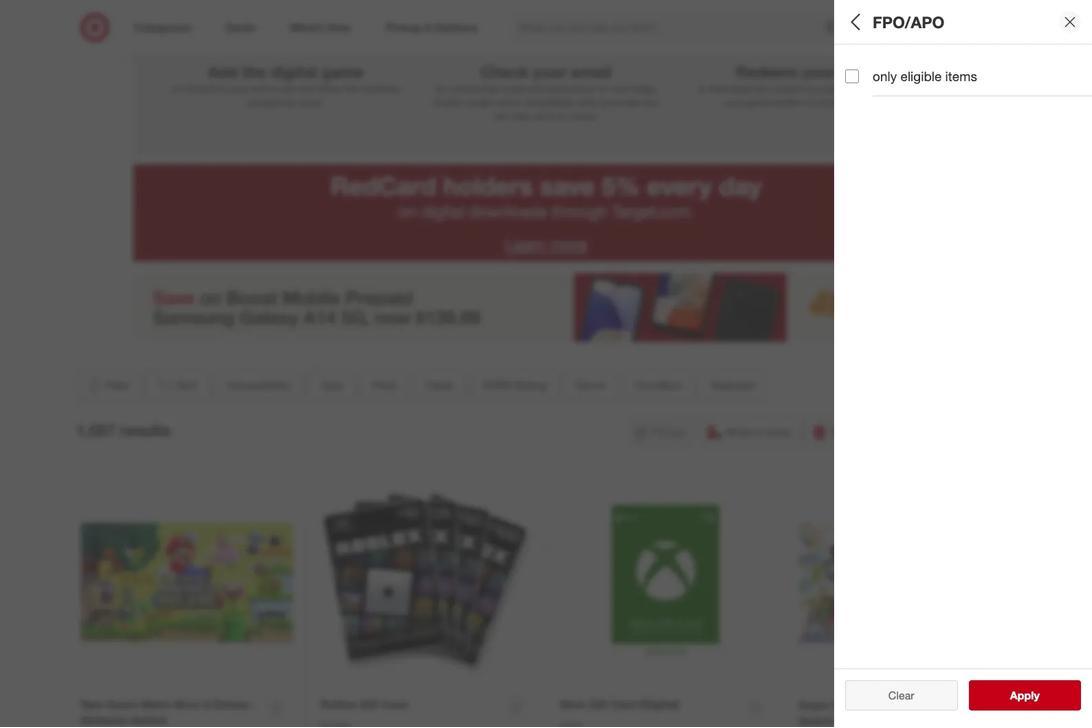 Task type: locate. For each thing, give the bounding box(es) containing it.
0 horizontal spatial code
[[501, 82, 523, 94]]

1 horizontal spatial switch
[[799, 714, 835, 727]]

digital
[[271, 62, 317, 81], [421, 202, 464, 222]]

card inside 'link'
[[611, 698, 637, 711]]

your
[[533, 62, 567, 81], [803, 62, 836, 81], [229, 82, 247, 94], [725, 96, 743, 108]]

nintendo
[[906, 698, 953, 712], [81, 713, 128, 727]]

target.com.
[[612, 202, 694, 222]]

new super mario bros u deluxe - nintendo switch link
[[81, 697, 260, 727]]

0 horizontal spatial content
[[182, 82, 215, 94]]

the down redeem
[[754, 82, 768, 94]]

0 horizontal spatial card
[[382, 698, 407, 711]]

your up the you
[[803, 62, 836, 81]]

0 vertical spatial results
[[120, 421, 171, 440]]

the right the follow
[[345, 82, 359, 94]]

xbox
[[560, 698, 586, 711]]

party
[[867, 698, 895, 712]]

pickup button
[[627, 417, 695, 447]]

0 vertical spatial on
[[598, 82, 609, 94]]

and up the usual.
[[298, 82, 314, 94]]

see
[[996, 689, 1016, 703]]

results
[[120, 421, 171, 440], [1019, 689, 1055, 703]]

code inside redeem your code to download the content you purchased directly to your game system or computer. enjoy!
[[840, 62, 878, 81]]

0 vertical spatial compatibility
[[846, 59, 928, 75]]

gift for roblox
[[360, 698, 379, 711]]

1 vertical spatial digital
[[421, 202, 464, 222]]

0 horizontal spatial game
[[322, 62, 364, 81]]

as
[[286, 96, 296, 108]]

0 horizontal spatial gift
[[360, 698, 379, 711]]

your up instructions
[[533, 62, 567, 81]]

2 card from the left
[[611, 698, 637, 711]]

1 download from the left
[[457, 82, 499, 94]]

1 horizontal spatial digital
[[421, 202, 464, 222]]

follow
[[317, 82, 342, 94]]

roblox
[[320, 698, 357, 711]]

clear inside clear button
[[889, 689, 915, 703]]

0 horizontal spatial mario
[[141, 698, 172, 711]]

0 vertical spatial code
[[840, 62, 878, 81]]

1 horizontal spatial nintendo
[[906, 698, 953, 712]]

your down redeem
[[725, 96, 743, 108]]

super right new
[[107, 698, 138, 711]]

1 and from the left
[[298, 82, 314, 94]]

on inside check your email for a download code and instructions on next steps. emails usually arrive immediately after purchase, but can take up to 4+ hours.
[[598, 82, 609, 94]]

1 vertical spatial compatibility button
[[215, 370, 303, 400]]

results right 1,557
[[120, 421, 171, 440]]

0 vertical spatial or
[[171, 82, 179, 94]]

xbox gift card (digital) image
[[560, 477, 772, 689], [560, 477, 772, 689]]

2 clear from the left
[[889, 689, 915, 703]]

1 horizontal spatial card
[[611, 698, 637, 711]]

0 horizontal spatial digital
[[271, 62, 317, 81]]

gift inside 'link'
[[589, 698, 608, 711]]

1 horizontal spatial super
[[799, 698, 830, 712]]

the up 'online'
[[242, 62, 266, 81]]

filters
[[869, 12, 912, 31]]

and up immediately
[[526, 82, 542, 94]]

0 horizontal spatial and
[[298, 82, 314, 94]]

mario inside new super mario bros u deluxe - nintendo switch
[[141, 698, 172, 711]]

0 horizontal spatial on
[[398, 202, 417, 222]]

1 horizontal spatial game
[[746, 96, 770, 108]]

1
[[280, 12, 291, 37]]

compatibility button inside all filters dialog
[[846, 45, 1093, 93]]

code up purchased
[[840, 62, 878, 81]]

save
[[540, 171, 595, 201]]

card right roblox
[[382, 698, 407, 711]]

download
[[457, 82, 499, 94], [709, 82, 752, 94]]

emails
[[433, 96, 461, 108]]

new
[[81, 698, 104, 711]]

2 horizontal spatial the
[[754, 82, 768, 94]]

gift right roblox
[[360, 698, 379, 711]]

same day delivery
[[831, 425, 925, 439]]

0 vertical spatial game
[[322, 62, 364, 81]]

type
[[320, 378, 344, 392]]

1 horizontal spatial or
[[806, 96, 815, 108]]

cart
[[278, 82, 296, 94]]

0 horizontal spatial -
[[252, 698, 257, 711]]

1 vertical spatial on
[[398, 202, 417, 222]]

fpo/apo dialog
[[835, 0, 1093, 727]]

1 horizontal spatial mario
[[834, 698, 864, 712]]

1 vertical spatial nintendo
[[81, 713, 128, 727]]

more
[[550, 235, 588, 255]]

hours.
[[572, 110, 599, 122]]

Include out of stock checkbox
[[846, 540, 859, 554]]

0 horizontal spatial or
[[171, 82, 179, 94]]

digital down the holders
[[421, 202, 464, 222]]

1 vertical spatial game
[[746, 96, 770, 108]]

super left party
[[799, 698, 830, 712]]

1 horizontal spatial compatibility
[[846, 59, 928, 75]]

content down add on the left top of the page
[[182, 82, 215, 94]]

results right see
[[1019, 689, 1055, 703]]

switch
[[131, 713, 167, 727], [799, 714, 835, 727]]

clear
[[882, 689, 908, 703], [889, 689, 915, 703]]

to right "steps."
[[698, 82, 707, 94]]

0 horizontal spatial the
[[242, 62, 266, 81]]

condition button
[[623, 370, 694, 400]]

1 horizontal spatial code
[[840, 62, 878, 81]]

clear all button
[[846, 681, 958, 711]]

results inside button
[[1019, 689, 1055, 703]]

super mario party - nintendo switch image
[[799, 477, 1012, 690], [799, 477, 1012, 690]]

all filters dialog
[[835, 0, 1093, 727]]

0 vertical spatial digital
[[271, 62, 317, 81]]

results for see results
[[1019, 689, 1055, 703]]

redcard
[[331, 171, 437, 201]]

bros
[[175, 698, 199, 711]]

1 horizontal spatial and
[[526, 82, 542, 94]]

on left next
[[598, 82, 609, 94]]

1 horizontal spatial -
[[898, 698, 903, 712]]

-
[[252, 698, 257, 711], [898, 698, 903, 712]]

all filters
[[846, 12, 912, 31]]

content up system
[[771, 82, 804, 94]]

1 clear from the left
[[882, 689, 908, 703]]

gift for xbox
[[589, 698, 608, 711]]

1 vertical spatial or
[[806, 96, 815, 108]]

your down add on the left top of the page
[[229, 82, 247, 94]]

game
[[322, 62, 364, 81], [746, 96, 770, 108]]

to right directly
[[907, 82, 916, 94]]

to down add on the left top of the page
[[217, 82, 226, 94]]

game up the follow
[[322, 62, 364, 81]]

1 vertical spatial compatibility
[[226, 378, 291, 392]]

digital up cart
[[271, 62, 317, 81]]

download down redeem
[[709, 82, 752, 94]]

new super mario bros u deluxe - nintendo switch image
[[81, 477, 293, 689], [81, 477, 293, 689]]

1 horizontal spatial results
[[1019, 689, 1055, 703]]

1 content from the left
[[182, 82, 215, 94]]

mario inside super mario party - nintendo switch
[[834, 698, 864, 712]]

2 and from the left
[[526, 82, 542, 94]]

pickup
[[653, 425, 686, 439]]

1 horizontal spatial download
[[709, 82, 752, 94]]

- left all
[[898, 698, 903, 712]]

roblox gift card image
[[320, 477, 532, 689]]

online
[[250, 82, 276, 94]]

mario left party
[[834, 698, 864, 712]]

1 horizontal spatial on
[[598, 82, 609, 94]]

roblox gift card
[[320, 698, 407, 711]]

nintendo inside new super mario bros u deluxe - nintendo switch
[[81, 713, 128, 727]]

search button
[[840, 12, 873, 45]]

to
[[217, 82, 226, 94], [698, 82, 707, 94], [907, 82, 916, 94], [547, 110, 556, 122]]

0 horizontal spatial super
[[107, 698, 138, 711]]

up
[[533, 110, 544, 122]]

game left system
[[746, 96, 770, 108]]

and inside check your email for a download code and instructions on next steps. emails usually arrive immediately after purchase, but can take up to 4+ hours.
[[526, 82, 542, 94]]

- right deluxe at the bottom left of the page
[[252, 698, 257, 711]]

1 horizontal spatial compatibility button
[[846, 45, 1093, 93]]

game inside the add the digital game or content to your online cart and follow the checkout process as usual.
[[322, 62, 364, 81]]

compatibility inside all filters dialog
[[846, 59, 928, 75]]

2
[[541, 12, 552, 37]]

0 horizontal spatial compatibility
[[226, 378, 291, 392]]

shop
[[726, 425, 752, 439]]

gift right xbox on the bottom right of page
[[589, 698, 608, 711]]

store
[[767, 425, 791, 439]]

mario left the bros
[[141, 698, 172, 711]]

2 gift from the left
[[589, 698, 608, 711]]

2 download from the left
[[709, 82, 752, 94]]

super inside new super mario bros u deluxe - nintendo switch
[[107, 698, 138, 711]]

0 vertical spatial nintendo
[[906, 698, 953, 712]]

0 horizontal spatial switch
[[131, 713, 167, 727]]

0 vertical spatial compatibility button
[[846, 45, 1093, 93]]

eligible
[[901, 68, 942, 84]]

card left (digital)
[[611, 698, 637, 711]]

fpo/apo
[[873, 12, 945, 31]]

- inside new super mario bros u deluxe - nintendo switch
[[252, 698, 257, 711]]

0 horizontal spatial nintendo
[[81, 713, 128, 727]]

on down redcard
[[398, 202, 417, 222]]

1 card from the left
[[382, 698, 407, 711]]

all
[[846, 12, 865, 31]]

clear inside clear all button
[[882, 689, 908, 703]]

esrb
[[483, 378, 512, 392]]

(digital)
[[640, 698, 680, 711]]

3
[[801, 12, 813, 37]]

content
[[182, 82, 215, 94], [771, 82, 804, 94]]

to inside the add the digital game or content to your online cart and follow the checkout process as usual.
[[217, 82, 226, 94]]

1 horizontal spatial gift
[[589, 698, 608, 711]]

compatibility
[[846, 59, 928, 75], [226, 378, 291, 392]]

1 horizontal spatial content
[[771, 82, 804, 94]]

download up usually at the left
[[457, 82, 499, 94]]

1 vertical spatial results
[[1019, 689, 1055, 703]]

through
[[552, 202, 608, 222]]

to right up
[[547, 110, 556, 122]]

0 horizontal spatial download
[[457, 82, 499, 94]]

apply
[[1011, 689, 1040, 703]]

on
[[598, 82, 609, 94], [398, 202, 417, 222]]

code
[[840, 62, 878, 81], [501, 82, 523, 94]]

0 horizontal spatial results
[[120, 421, 171, 440]]

1 vertical spatial code
[[501, 82, 523, 94]]

2 content from the left
[[771, 82, 804, 94]]

1 gift from the left
[[360, 698, 379, 711]]

code up arrive
[[501, 82, 523, 94]]



Task type: vqa. For each thing, say whether or not it's contained in the screenshot.
the bottom Compatibility
yes



Task type: describe. For each thing, give the bounding box(es) containing it.
super mario party - nintendo switch
[[799, 698, 953, 727]]

email
[[571, 62, 612, 81]]

delivery
[[885, 425, 925, 439]]

new super mario bros u deluxe - nintendo switch
[[81, 698, 257, 727]]

can
[[494, 110, 510, 122]]

type button
[[308, 370, 355, 400]]

check your email for a download code and instructions on next steps. emails usually arrive immediately after purchase, but can take up to 4+ hours.
[[433, 62, 660, 122]]

condition
[[635, 378, 683, 392]]

your inside the add the digital game or content to your online cart and follow the checkout process as usual.
[[229, 82, 247, 94]]

results for 1,557 results
[[120, 421, 171, 440]]

same day delivery button
[[806, 417, 933, 447]]

system
[[773, 96, 804, 108]]

switch inside super mario party - nintendo switch
[[799, 714, 835, 727]]

shop in store
[[726, 425, 791, 439]]

same
[[831, 425, 860, 439]]

game inside redeem your code to download the content you purchased directly to your game system or computer. enjoy!
[[746, 96, 770, 108]]

advertisement region
[[133, 273, 959, 342]]

shop in store button
[[700, 417, 800, 447]]

card for xbox
[[611, 698, 637, 711]]

day
[[719, 171, 762, 201]]

steps.
[[632, 82, 658, 94]]

xbox gift card (digital)
[[560, 698, 680, 711]]

every
[[647, 171, 712, 201]]

u
[[202, 698, 210, 711]]

purchased
[[824, 82, 870, 94]]

the inside redeem your code to download the content you purchased directly to your game system or computer. enjoy!
[[754, 82, 768, 94]]

your inside check your email for a download code and instructions on next steps. emails usually arrive immediately after purchase, but can take up to 4+ hours.
[[533, 62, 567, 81]]

directly
[[873, 82, 904, 94]]

enjoy!
[[863, 96, 889, 108]]

downloads
[[469, 202, 548, 222]]

search
[[840, 22, 873, 35]]

super inside super mario party - nintendo switch
[[799, 698, 830, 712]]

content inside redeem your code to download the content you purchased directly to your game system or computer. enjoy!
[[771, 82, 804, 94]]

holders
[[444, 171, 533, 201]]

clear all
[[882, 689, 922, 703]]

only eligible items checkbox
[[846, 69, 859, 83]]

purchase,
[[601, 96, 643, 108]]

deluxe
[[214, 698, 249, 711]]

0 horizontal spatial compatibility button
[[215, 370, 303, 400]]

only
[[873, 68, 897, 84]]

filter
[[105, 378, 129, 392]]

to inside check your email for a download code and instructions on next steps. emails usually arrive immediately after purchase, but can take up to 4+ hours.
[[547, 110, 556, 122]]

usual.
[[298, 96, 323, 108]]

on digital downloads through target.com.
[[398, 202, 694, 222]]

price
[[372, 378, 398, 392]]

take
[[512, 110, 531, 122]]

add
[[208, 62, 238, 81]]

roblox gift card link
[[320, 697, 407, 713]]

see results button
[[969, 681, 1082, 711]]

4+
[[558, 110, 569, 122]]

What can we help you find? suggestions appear below search field
[[511, 12, 850, 43]]

nintendo inside super mario party - nintendo switch
[[906, 698, 953, 712]]

learn
[[505, 235, 546, 255]]

computer.
[[818, 96, 861, 108]]

check
[[481, 62, 529, 81]]

clear for clear all
[[882, 689, 908, 703]]

a
[[449, 82, 454, 94]]

redeem
[[736, 62, 798, 81]]

- inside super mario party - nintendo switch
[[898, 698, 903, 712]]

day
[[863, 425, 882, 439]]

1,557
[[76, 421, 115, 440]]

all
[[911, 689, 922, 703]]

featured button
[[700, 370, 767, 400]]

but
[[646, 96, 660, 108]]

arrive
[[497, 96, 521, 108]]

clear button
[[846, 681, 958, 711]]

download inside redeem your code to download the content you purchased directly to your game system or computer. enjoy!
[[709, 82, 752, 94]]

immediately
[[523, 96, 575, 108]]

1 horizontal spatial the
[[345, 82, 359, 94]]

sort
[[176, 378, 197, 392]]

deals button
[[415, 370, 466, 400]]

card for roblox
[[382, 698, 407, 711]]

after
[[578, 96, 598, 108]]

content inside the add the digital game or content to your online cart and follow the checkout process as usual.
[[182, 82, 215, 94]]

redeem your code to download the content you purchased directly to your game system or computer. enjoy!
[[698, 62, 916, 108]]

usually
[[464, 96, 494, 108]]

switch inside new super mario bros u deluxe - nintendo switch
[[131, 713, 167, 727]]

or inside the add the digital game or content to your online cart and follow the checkout process as usual.
[[171, 82, 179, 94]]

esrb rating
[[483, 378, 547, 392]]

items
[[946, 68, 978, 84]]

and inside the add the digital game or content to your online cart and follow the checkout process as usual.
[[298, 82, 314, 94]]

learn more
[[505, 235, 588, 255]]

genre
[[576, 378, 606, 392]]

see results
[[996, 689, 1055, 703]]

instructions
[[545, 82, 595, 94]]

for
[[435, 82, 446, 94]]

1,557 results
[[76, 421, 171, 440]]

price button
[[361, 370, 409, 400]]

featured
[[712, 378, 755, 392]]

sort button
[[145, 370, 209, 400]]

add the digital game or content to your online cart and follow the checkout process as usual.
[[171, 62, 401, 108]]

download inside check your email for a download code and instructions on next steps. emails usually arrive immediately after purchase, but can take up to 4+ hours.
[[457, 82, 499, 94]]

code inside check your email for a download code and instructions on next steps. emails usually arrive immediately after purchase, but can take up to 4+ hours.
[[501, 82, 523, 94]]

or inside redeem your code to download the content you purchased directly to your game system or computer. enjoy!
[[806, 96, 815, 108]]

rating
[[515, 378, 547, 392]]

clear for clear
[[889, 689, 915, 703]]

deals
[[426, 378, 454, 392]]

digital inside the add the digital game or content to your online cart and follow the checkout process as usual.
[[271, 62, 317, 81]]

checkout
[[361, 82, 401, 94]]

you
[[806, 82, 822, 94]]



